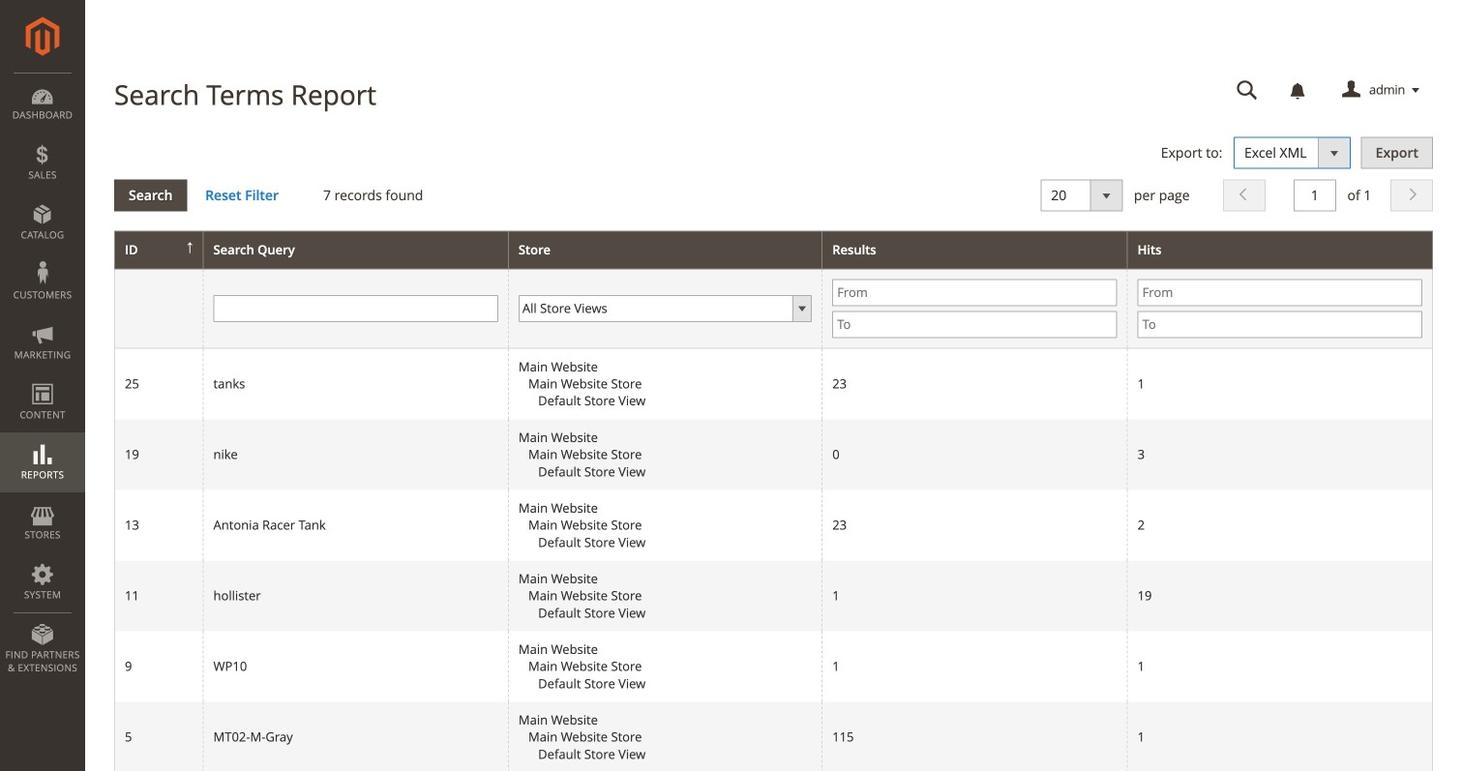 Task type: describe. For each thing, give the bounding box(es) containing it.
From text field
[[1138, 279, 1423, 306]]

From text field
[[833, 279, 1117, 306]]

To text field
[[1138, 311, 1423, 338]]



Task type: locate. For each thing, give the bounding box(es) containing it.
None text field
[[1294, 180, 1336, 212], [213, 295, 498, 322], [1294, 180, 1336, 212], [213, 295, 498, 322]]

magento admin panel image
[[26, 16, 60, 56]]

menu bar
[[0, 73, 85, 684]]

None text field
[[1223, 74, 1272, 107]]

To text field
[[833, 311, 1117, 338]]



Task type: vqa. For each thing, say whether or not it's contained in the screenshot.
first To text field from left
yes



